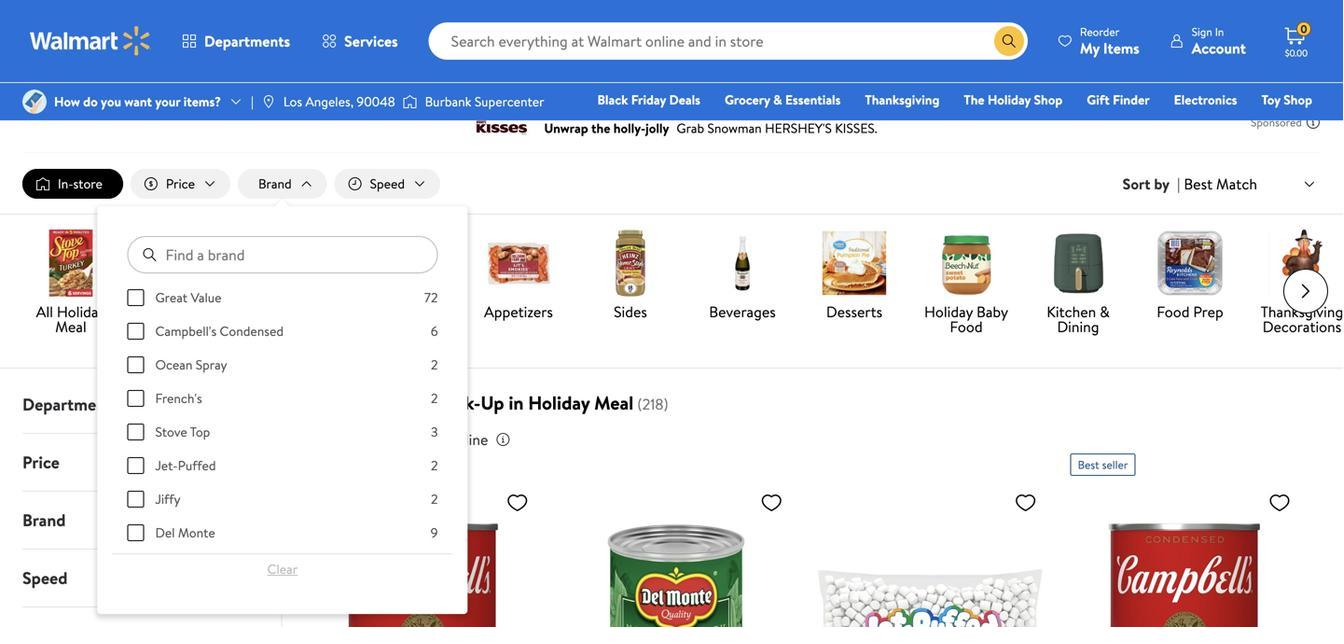 Task type: vqa. For each thing, say whether or not it's contained in the screenshot.


Task type: locate. For each thing, give the bounding box(es) containing it.
0 vertical spatial thanksgiving
[[865, 91, 940, 109]]

2 vertical spatial meal
[[594, 390, 634, 416]]

0 horizontal spatial speed
[[22, 567, 68, 590]]

1 2 from the top
[[431, 356, 438, 374]]

 image
[[403, 92, 418, 111]]

1 horizontal spatial |
[[1178, 174, 1181, 194]]

0 vertical spatial departments
[[204, 31, 290, 51]]

& right fresh at the left of the page
[[421, 301, 431, 322]]

0 vertical spatial brand
[[258, 174, 292, 193]]

& inside fresh & frozen produce
[[421, 301, 431, 322]]

reorder my items
[[1080, 24, 1140, 58]]

store
[[73, 174, 103, 193]]

2 2 from the top
[[431, 389, 438, 407]]

holiday meal link
[[284, 68, 357, 86]]

0 vertical spatial price
[[166, 174, 195, 193]]

0 vertical spatial speed button
[[335, 169, 440, 199]]

shop right toy
[[1284, 91, 1313, 109]]

1 vertical spatial thanksgiving
[[1261, 301, 1344, 322]]

next slide for chipmodulewithimages list image
[[1284, 269, 1329, 314]]

one debit
[[1170, 117, 1233, 135]]

& right dining
[[1100, 301, 1110, 322]]

2 up the 9
[[431, 490, 438, 508]]

0 vertical spatial best
[[1184, 173, 1213, 194]]

pantry up burbank
[[422, 68, 459, 86]]

your
[[155, 92, 180, 111]]

 image left "los" at the top of page
[[261, 94, 276, 109]]

2 up 3
[[431, 389, 438, 407]]

 image down food link
[[22, 90, 47, 114]]

0 horizontal spatial campbell's condensed cream of mushroom soup, 10.5 oz can image
[[308, 483, 536, 627]]

frozen
[[385, 316, 429, 337]]

prep
[[1194, 301, 1224, 322]]

fresh & frozen produce link
[[358, 230, 455, 353]]

meal right all
[[55, 316, 86, 337]]

thanksgiving inside thanksgiving link
[[865, 91, 940, 109]]

holiday
[[189, 68, 232, 86], [284, 68, 326, 86], [376, 68, 419, 86], [988, 91, 1031, 109], [57, 301, 106, 322], [925, 301, 973, 322], [305, 390, 366, 416], [528, 390, 590, 416]]

0 horizontal spatial &
[[421, 301, 431, 322]]

stove top
[[155, 423, 210, 441]]

best left the seller
[[1078, 457, 1100, 473]]

0
[[1301, 21, 1308, 37]]

my
[[1080, 38, 1100, 58]]

0 vertical spatial speed
[[370, 174, 405, 193]]

toy shop home
[[972, 91, 1313, 135]]

meal up los angeles, 90048
[[329, 68, 357, 86]]

campbell's
[[155, 322, 216, 340]]

food prep link
[[1142, 230, 1239, 323]]

shop up the 'fashion'
[[1034, 91, 1063, 109]]

1 campbell's condensed cream of mushroom soup, 10.5 oz can image from the left
[[308, 483, 536, 627]]

|
[[251, 92, 254, 111], [1178, 174, 1181, 194]]

meal left (218)
[[594, 390, 634, 416]]

beverages link
[[694, 230, 791, 323]]

brand inside sort and filter section element
[[258, 174, 292, 193]]

food down holiday baby food image
[[950, 316, 983, 337]]

2 horizontal spatial &
[[1100, 301, 1110, 322]]

0 horizontal spatial departments
[[22, 393, 119, 416]]

top
[[190, 423, 210, 441]]

speed button up thanksgiving fresh & frozen produce image
[[335, 169, 440, 199]]

holiday right all
[[57, 301, 106, 322]]

| down food / seasonal grocery / holiday food / holiday meal / holiday pantry stock-up at the top left
[[251, 92, 254, 111]]

stock- up burbank supercenter at the left top of the page
[[462, 68, 499, 86]]

desserts
[[827, 301, 883, 322]]

& for frozen
[[421, 301, 431, 322]]

up left 'in'
[[481, 390, 504, 416]]

1 horizontal spatial departments
[[204, 31, 290, 51]]

2 for french's
[[431, 389, 438, 407]]

9
[[431, 524, 438, 542]]

 image
[[22, 90, 47, 114], [261, 94, 276, 109]]

del
[[155, 524, 175, 542]]

1 vertical spatial up
[[481, 390, 504, 416]]

speed button down del
[[7, 550, 281, 607]]

friday
[[631, 91, 666, 109]]

campbell's condensed cream of mushroom soup, 10.5 oz can image for sign in to add to favorites list, campbell's condensed cream of mushroom soup, 10.5 oz can icon
[[308, 483, 536, 627]]

1 horizontal spatial price
[[166, 174, 195, 193]]

/ left holiday meal link
[[271, 68, 276, 86]]

0 horizontal spatial brand
[[22, 509, 66, 532]]

1 horizontal spatial speed
[[370, 174, 405, 193]]

Walmart Site-Wide search field
[[429, 22, 1028, 60]]

stock- up 3
[[428, 390, 481, 416]]

do
[[83, 92, 98, 111]]

holiday pantry stock-up link
[[376, 68, 515, 86]]

jet-puffed mini marshmallows, 10 oz bag image
[[817, 483, 1045, 627]]

monte
[[178, 524, 215, 542]]

campbell's condensed cream of mushroom soup, 10.5 oz can image
[[308, 483, 536, 627], [1071, 483, 1299, 627]]

0 horizontal spatial meal
[[55, 316, 86, 337]]

holiday up "los" at the top of page
[[284, 68, 326, 86]]

thanksgiving for thanksgiving decorations
[[1261, 301, 1344, 322]]

1 horizontal spatial thanksgiving
[[1261, 301, 1344, 322]]

1 vertical spatial departments
[[22, 393, 119, 416]]

food link
[[22, 68, 51, 86]]

meal
[[329, 68, 357, 86], [55, 316, 86, 337], [594, 390, 634, 416]]

1 shop from the left
[[1034, 91, 1063, 109]]

speed inside sort and filter section element
[[370, 174, 405, 193]]

thanksgiving decorations link
[[1254, 230, 1344, 338]]

shop inside the holiday shop link
[[1034, 91, 1063, 109]]

group
[[127, 288, 438, 627]]

2 horizontal spatial price
[[305, 429, 338, 450]]

sign in to add to favorites list, jet-puffed mini marshmallows, 10 oz bag image
[[1015, 491, 1037, 514]]

6
[[431, 322, 438, 340]]

0 horizontal spatial price
[[22, 451, 60, 474]]

main dishes
[[144, 301, 222, 322]]

holiday baby food image
[[933, 230, 1000, 297]]

0 horizontal spatial best
[[1078, 457, 1100, 473]]

4 2 from the top
[[431, 490, 438, 508]]

1 vertical spatial meal
[[55, 316, 86, 337]]

jet-puffed
[[155, 456, 216, 475]]

2 down 3
[[431, 456, 438, 475]]

purchased
[[379, 429, 445, 450]]

thanksgiving
[[865, 91, 940, 109], [1261, 301, 1344, 322]]

& inside kitchen & dining
[[1100, 301, 1110, 322]]

departments up holiday food link
[[204, 31, 290, 51]]

1 horizontal spatial grocery
[[725, 91, 771, 109]]

2 horizontal spatial meal
[[594, 390, 634, 416]]

services
[[344, 31, 398, 51]]

best right by
[[1184, 173, 1213, 194]]

0 horizontal spatial shop
[[1034, 91, 1063, 109]]

great value
[[155, 288, 221, 307]]

0 horizontal spatial  image
[[22, 90, 47, 114]]

grocery & essentials
[[725, 91, 841, 109]]

food
[[22, 68, 51, 86], [235, 68, 264, 86], [1157, 301, 1190, 322], [950, 316, 983, 337]]

1 vertical spatial best
[[1078, 457, 1100, 473]]

registry
[[1098, 117, 1146, 135]]

price tab
[[7, 434, 281, 491]]

thanksgiving link
[[857, 90, 948, 110]]

ad disclaimer and feedback for skylinedisplayad image
[[1306, 115, 1321, 130]]

2 shop from the left
[[1284, 91, 1313, 109]]

1 horizontal spatial speed button
[[335, 169, 440, 199]]

all holiday meal link
[[22, 230, 119, 338]]

legal information image
[[496, 432, 511, 447]]

brand button
[[238, 169, 327, 199], [7, 492, 281, 549]]

brand inside tab
[[22, 509, 66, 532]]

thanksgiving decorations image
[[1269, 230, 1336, 297]]

/
[[59, 68, 64, 86], [177, 68, 182, 86], [271, 68, 276, 86], [364, 68, 369, 86]]

search icon image
[[1002, 34, 1017, 49]]

best
[[1184, 173, 1213, 194], [1078, 457, 1100, 473]]

2 vertical spatial price
[[22, 451, 60, 474]]

2 for jet-puffed
[[431, 456, 438, 475]]

one debit link
[[1162, 116, 1241, 136]]

speed inside tab
[[22, 567, 68, 590]]

1 horizontal spatial campbell's condensed cream of mushroom soup, 10.5 oz can image
[[1071, 483, 1299, 627]]

grocery up want
[[123, 68, 170, 86]]

kitchen & dining image
[[1045, 230, 1112, 297]]

all holiday meal
[[36, 301, 106, 337]]

holiday up items?
[[189, 68, 232, 86]]

1 horizontal spatial meal
[[329, 68, 357, 86]]

tab
[[7, 608, 281, 627]]

0 horizontal spatial grocery
[[123, 68, 170, 86]]

thanksgiving main dishes image
[[149, 230, 216, 297]]

0 horizontal spatial speed button
[[7, 550, 281, 607]]

online
[[449, 429, 488, 450]]

3 2 from the top
[[431, 456, 438, 475]]

brand tab
[[7, 492, 281, 549]]

in
[[509, 390, 524, 416]]

french's
[[155, 389, 202, 407]]

thanksgiving inside thanksgiving decorations link
[[1261, 301, 1344, 322]]

reorder
[[1080, 24, 1120, 40]]

0 horizontal spatial thanksgiving
[[865, 91, 940, 109]]

1 horizontal spatial brand
[[258, 174, 292, 193]]

3
[[431, 423, 438, 441]]

2 down 6 on the left of the page
[[431, 356, 438, 374]]

/ up "90048"
[[364, 68, 369, 86]]

by
[[1155, 174, 1170, 194]]

pantry up the price when purchased online
[[371, 390, 424, 416]]

food left prep
[[1157, 301, 1190, 322]]

1 horizontal spatial  image
[[261, 94, 276, 109]]

0 vertical spatial pantry
[[422, 68, 459, 86]]

grocery down search search field
[[725, 91, 771, 109]]

main
[[144, 301, 176, 322]]

1 horizontal spatial &
[[774, 91, 783, 109]]

1 vertical spatial speed
[[22, 567, 68, 590]]

departments button
[[166, 19, 306, 63]]

finder
[[1113, 91, 1150, 109]]

sign in to add to favorites list, campbell's condensed cream of mushroom soup, 10.5 oz can image
[[507, 491, 529, 514]]

0 vertical spatial brand button
[[238, 169, 327, 199]]

0 vertical spatial |
[[251, 92, 254, 111]]

1 vertical spatial |
[[1178, 174, 1181, 194]]

/ right food link
[[59, 68, 64, 86]]

value
[[191, 288, 221, 307]]

| right by
[[1178, 174, 1181, 194]]

best inside best match dropdown button
[[1184, 173, 1213, 194]]

price when purchased online
[[305, 429, 488, 450]]

1 horizontal spatial best
[[1184, 173, 1213, 194]]

/ up your
[[177, 68, 182, 86]]

sign in to add to favorites list, del monte cut green beans canned vegetables, 14.5 oz can image
[[761, 491, 783, 514]]

food inside holiday baby food
[[950, 316, 983, 337]]

thanksgiving desserts image
[[821, 230, 888, 297]]

up up supercenter
[[499, 68, 515, 86]]

1 vertical spatial stock-
[[428, 390, 481, 416]]

best match
[[1184, 173, 1258, 194]]

holiday up when
[[305, 390, 366, 416]]

None checkbox
[[127, 289, 144, 306], [127, 323, 144, 340], [127, 390, 144, 407], [127, 491, 144, 508], [127, 525, 144, 541], [127, 289, 144, 306], [127, 323, 144, 340], [127, 390, 144, 407], [127, 491, 144, 508], [127, 525, 144, 541]]

0 horizontal spatial |
[[251, 92, 254, 111]]

in-store
[[58, 174, 103, 193]]

Search search field
[[429, 22, 1028, 60]]

holiday up "90048"
[[376, 68, 419, 86]]

gift finder
[[1087, 91, 1150, 109]]

burbank supercenter
[[425, 92, 545, 111]]

del monte cut green beans canned vegetables, 14.5 oz can image
[[562, 483, 791, 627]]

1 vertical spatial brand
[[22, 509, 66, 532]]

registry link
[[1090, 116, 1154, 136]]

thanksgiving left the at the top of page
[[865, 91, 940, 109]]

thanksgiving appetizers image
[[485, 230, 552, 297]]

electronics
[[1174, 91, 1238, 109]]

2 campbell's condensed cream of mushroom soup, 10.5 oz can image from the left
[[1071, 483, 1299, 627]]

thanksgiving down thanksgiving decorations image
[[1261, 301, 1344, 322]]

1 vertical spatial brand button
[[7, 492, 281, 549]]

None checkbox
[[127, 357, 144, 373], [127, 424, 144, 441], [127, 457, 144, 474], [127, 357, 144, 373], [127, 424, 144, 441], [127, 457, 144, 474]]

departments down all holiday meal
[[22, 393, 119, 416]]

toy
[[1262, 91, 1281, 109]]

& inside grocery & essentials link
[[774, 91, 783, 109]]

1 horizontal spatial shop
[[1284, 91, 1313, 109]]

debit
[[1201, 117, 1233, 135]]

& left "essentials"
[[774, 91, 783, 109]]

2
[[431, 356, 438, 374], [431, 389, 438, 407], [431, 456, 438, 475], [431, 490, 438, 508]]

jiffy
[[155, 490, 180, 508]]

supercenter
[[475, 92, 545, 111]]

holiday left baby at the right
[[925, 301, 973, 322]]



Task type: describe. For each thing, give the bounding box(es) containing it.
food prep
[[1157, 301, 1224, 322]]

holiday right 'in'
[[528, 390, 590, 416]]

1 vertical spatial price
[[305, 429, 338, 450]]

holiday up home
[[988, 91, 1031, 109]]

1 vertical spatial grocery
[[725, 91, 771, 109]]

food left seasonal
[[22, 68, 51, 86]]

departments button
[[7, 376, 281, 433]]

food prep image
[[1157, 230, 1224, 297]]

how do you want your items?
[[54, 92, 221, 111]]

thanksgiving pantry stock-up image
[[261, 230, 328, 297]]

sponsored
[[1251, 114, 1303, 130]]

in
[[1216, 24, 1225, 40]]

services button
[[306, 19, 414, 63]]

black
[[598, 91, 628, 109]]

match
[[1217, 173, 1258, 194]]

meal inside all holiday meal
[[55, 316, 86, 337]]

essentials
[[786, 91, 841, 109]]

1 vertical spatial pantry
[[371, 390, 424, 416]]

Find a brand search field
[[127, 236, 438, 273]]

 image for los
[[261, 94, 276, 109]]

holiday inside holiday baby food
[[925, 301, 973, 322]]

seasonal
[[71, 68, 120, 86]]

thanksgiving sides image
[[597, 230, 664, 297]]

the holiday shop
[[964, 91, 1063, 109]]

price inside sort and filter section element
[[166, 174, 195, 193]]

best seller
[[1078, 457, 1129, 473]]

best for best seller
[[1078, 457, 1100, 473]]

holiday pantry stock-up in holiday meal (218)
[[305, 390, 669, 416]]

shop inside toy shop home
[[1284, 91, 1313, 109]]

ocean
[[155, 356, 192, 374]]

spray
[[196, 356, 227, 374]]

sort
[[1123, 174, 1151, 194]]

sides
[[614, 301, 647, 322]]

campbell's condensed
[[155, 322, 283, 340]]

4 / from the left
[[364, 68, 369, 86]]

grocery & essentials link
[[717, 90, 850, 110]]

1 vertical spatial speed button
[[7, 550, 281, 607]]

puffed
[[178, 456, 216, 475]]

| inside sort and filter section element
[[1178, 174, 1181, 194]]

sign
[[1192, 24, 1213, 40]]

items?
[[184, 92, 221, 111]]

one
[[1170, 117, 1198, 135]]

1 vertical spatial price button
[[7, 434, 281, 491]]

walmart+ link
[[1249, 116, 1321, 136]]

2 for jiffy
[[431, 490, 438, 508]]

$0.00
[[1286, 47, 1308, 59]]

toy shop link
[[1254, 90, 1321, 110]]

kitchen & dining link
[[1030, 230, 1127, 338]]

electronics link
[[1166, 90, 1246, 110]]

sort and filter section element
[[0, 154, 1344, 214]]

when
[[341, 429, 376, 450]]

holiday food link
[[189, 68, 264, 86]]

brand for brand dropdown button in the sort and filter section element
[[258, 174, 292, 193]]

condensed
[[220, 322, 283, 340]]

2 / from the left
[[177, 68, 182, 86]]

decorations
[[1263, 316, 1342, 337]]

walmart image
[[30, 26, 151, 56]]

food down departments popup button
[[235, 68, 264, 86]]

walmart+
[[1257, 117, 1313, 135]]

90048
[[357, 92, 395, 111]]

dishes
[[179, 301, 222, 322]]

1 / from the left
[[59, 68, 64, 86]]

72
[[424, 288, 438, 307]]

food inside food prep link
[[1157, 301, 1190, 322]]

0 vertical spatial stock-
[[462, 68, 499, 86]]

(218)
[[638, 394, 669, 414]]

clear button
[[127, 554, 438, 584]]

you
[[101, 92, 121, 111]]

group containing great value
[[127, 288, 438, 627]]

baby
[[977, 301, 1009, 322]]

deals
[[670, 91, 701, 109]]

how
[[54, 92, 80, 111]]

in-store button
[[22, 169, 123, 199]]

holiday inside all holiday meal
[[57, 301, 106, 322]]

all
[[36, 301, 53, 322]]

produce
[[380, 331, 434, 352]]

departments tab
[[7, 376, 281, 433]]

fashion link
[[1022, 116, 1082, 136]]

appetizers
[[484, 301, 553, 322]]

fresh
[[382, 301, 418, 322]]

thanksgiving decorations
[[1261, 301, 1344, 337]]

sign in account
[[1192, 24, 1247, 58]]

best for best match
[[1184, 173, 1213, 194]]

thanksgiving beverages image
[[709, 230, 776, 297]]

0 vertical spatial up
[[499, 68, 515, 86]]

del monte
[[155, 524, 215, 542]]

great
[[155, 288, 187, 307]]

seasonal grocery link
[[71, 68, 170, 86]]

holiday baby food link
[[918, 230, 1015, 338]]

angeles,
[[306, 92, 354, 111]]

main dishes link
[[134, 230, 231, 323]]

sign in to add to favorites list, campbell's condensed cream of mushroom soup, 10.5 oz can image
[[1269, 491, 1291, 514]]

want
[[124, 92, 152, 111]]

desserts link
[[806, 230, 903, 323]]

speed tab
[[7, 550, 281, 607]]

 image for how
[[22, 90, 47, 114]]

thanksgiving for thanksgiving
[[865, 91, 940, 109]]

departments inside departments popup button
[[204, 31, 290, 51]]

best match button
[[1181, 172, 1321, 196]]

0 vertical spatial meal
[[329, 68, 357, 86]]

food / seasonal grocery / holiday food / holiday meal / holiday pantry stock-up
[[22, 68, 515, 86]]

departments inside departments dropdown button
[[22, 393, 119, 416]]

0 vertical spatial price button
[[131, 169, 230, 199]]

home
[[972, 117, 1006, 135]]

& for dining
[[1100, 301, 1110, 322]]

brand button inside sort and filter section element
[[238, 169, 327, 199]]

all thanksgiving image
[[37, 230, 105, 297]]

thanksgiving fresh & frozen produce image
[[373, 230, 440, 297]]

the holiday shop link
[[956, 90, 1071, 110]]

0 vertical spatial grocery
[[123, 68, 170, 86]]

kitchen & dining
[[1047, 301, 1110, 337]]

account
[[1192, 38, 1247, 58]]

the
[[964, 91, 985, 109]]

gift finder link
[[1079, 90, 1159, 110]]

2 for ocean spray
[[431, 356, 438, 374]]

3 / from the left
[[271, 68, 276, 86]]

seller
[[1103, 457, 1129, 473]]

clear
[[267, 560, 298, 578]]

brand for brand dropdown button to the bottom
[[22, 509, 66, 532]]

holiday baby food
[[925, 301, 1009, 337]]

campbell's condensed cream of mushroom soup, 10.5 oz can image for sign in to add to favorites list, campbell's condensed cream of mushroom soup, 10.5 oz can image
[[1071, 483, 1299, 627]]

& for essentials
[[774, 91, 783, 109]]

price inside tab
[[22, 451, 60, 474]]



